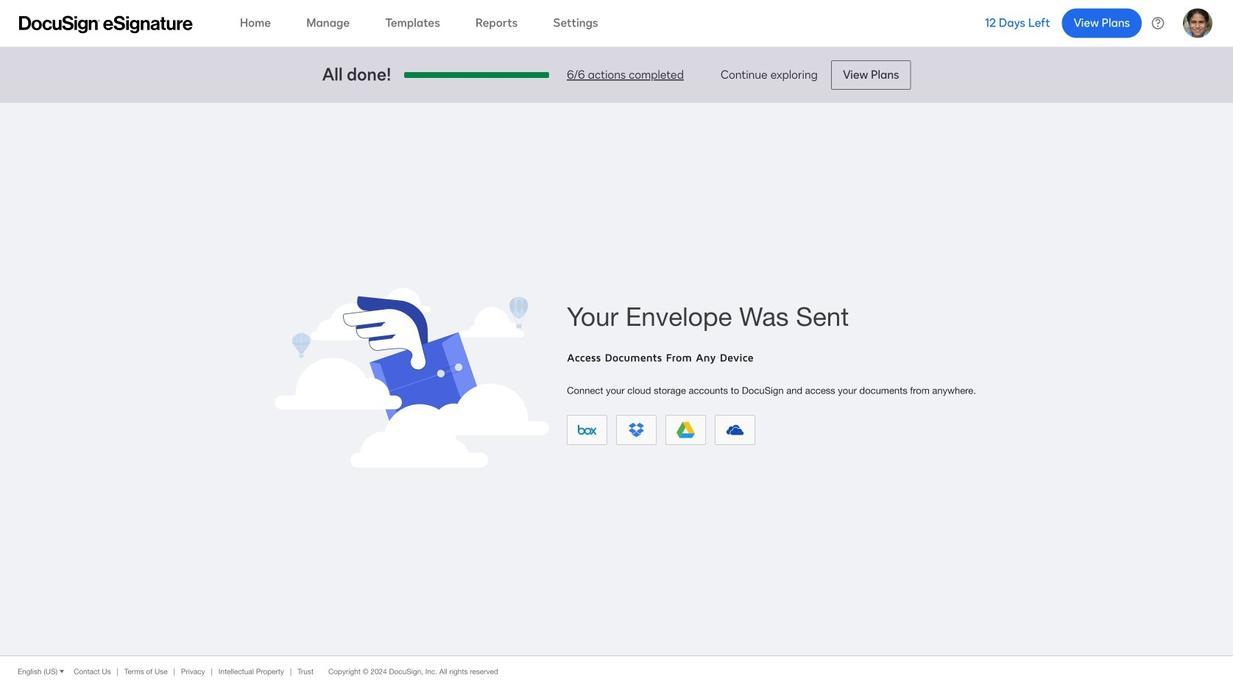 Task type: vqa. For each thing, say whether or not it's contained in the screenshot.
view folders image
no



Task type: describe. For each thing, give the bounding box(es) containing it.
more info region
[[0, 656, 1233, 688]]

docusign esignature image
[[19, 16, 193, 34]]



Task type: locate. For each thing, give the bounding box(es) containing it.
your uploaded profile image image
[[1183, 8, 1213, 38]]



